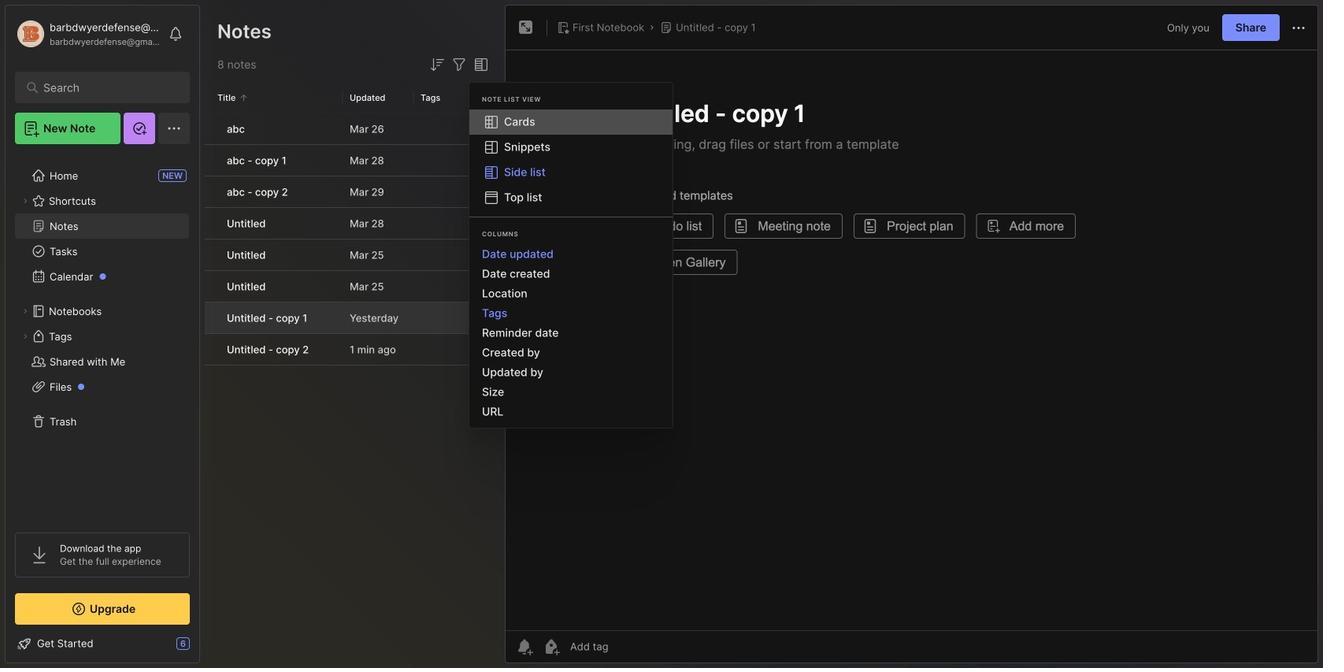 Task type: locate. For each thing, give the bounding box(es) containing it.
dropdown list menu
[[470, 110, 673, 210], [470, 244, 673, 421]]

1 cell from the top
[[205, 113, 217, 144]]

row group
[[205, 113, 500, 366]]

8 cell from the top
[[205, 334, 217, 365]]

Add tag field
[[569, 640, 687, 653]]

Sort options field
[[428, 55, 447, 74]]

menu item
[[470, 110, 673, 135]]

1 dropdown list menu from the top
[[470, 110, 673, 210]]

expand tags image
[[20, 332, 30, 341]]

1 vertical spatial dropdown list menu
[[470, 244, 673, 421]]

click to collapse image
[[199, 639, 211, 658]]

Add filters field
[[450, 55, 469, 74]]

Note Editor text field
[[506, 50, 1318, 630]]

2 dropdown list menu from the top
[[470, 244, 673, 421]]

add a reminder image
[[515, 637, 534, 656]]

add tag image
[[542, 637, 561, 656]]

More actions field
[[1290, 18, 1308, 37]]

2 cell from the top
[[205, 145, 217, 176]]

None search field
[[43, 78, 169, 97]]

tree
[[6, 154, 199, 518]]

Search text field
[[43, 80, 169, 95]]

7 cell from the top
[[205, 303, 217, 333]]

Account field
[[15, 18, 161, 50]]

cell
[[205, 113, 217, 144], [205, 145, 217, 176], [205, 176, 217, 207], [205, 208, 217, 239], [205, 239, 217, 270], [205, 271, 217, 302], [205, 303, 217, 333], [205, 334, 217, 365]]

0 vertical spatial dropdown list menu
[[470, 110, 673, 210]]



Task type: vqa. For each thing, say whether or not it's contained in the screenshot.
Addresses
no



Task type: describe. For each thing, give the bounding box(es) containing it.
6 cell from the top
[[205, 271, 217, 302]]

none search field inside main element
[[43, 78, 169, 97]]

5 cell from the top
[[205, 239, 217, 270]]

Help and Learning task checklist field
[[6, 631, 199, 656]]

more actions image
[[1290, 19, 1308, 37]]

main element
[[0, 0, 205, 668]]

expand notebooks image
[[20, 306, 30, 316]]

add filters image
[[450, 55, 469, 74]]

4 cell from the top
[[205, 208, 217, 239]]

View options field
[[469, 55, 491, 74]]

note window element
[[505, 5, 1319, 667]]

3 cell from the top
[[205, 176, 217, 207]]

tree inside main element
[[6, 154, 199, 518]]

expand note image
[[517, 18, 536, 37]]



